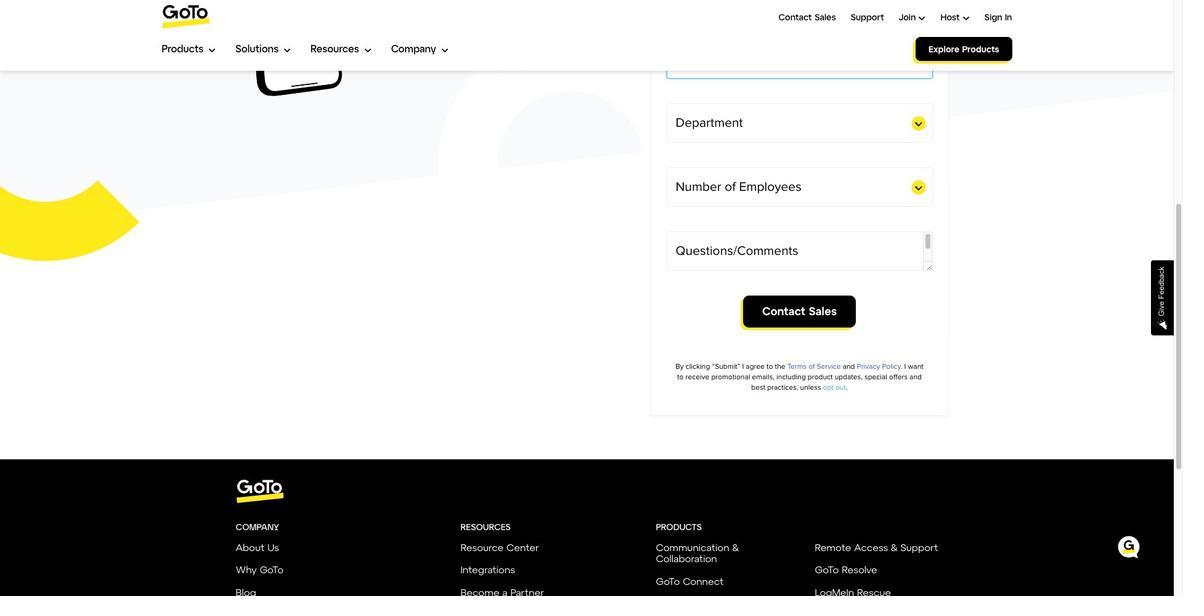 Task type: describe. For each thing, give the bounding box(es) containing it.
2 list-1 element from the left
[[461, 522, 511, 532]]

3 list-1 element from the left
[[656, 522, 702, 532]]

using gotoconnect for video conferencing and phone calls on both mobile and desktop image
[[236, 0, 590, 107]]



Task type: locate. For each thing, give the bounding box(es) containing it.
list-1 element
[[236, 522, 279, 532], [461, 522, 511, 532], [656, 522, 702, 532]]

2 horizontal spatial list-1 element
[[656, 522, 702, 532]]

1 horizontal spatial list-1 element
[[461, 522, 511, 532]]

None submit
[[743, 296, 856, 328]]

0 horizontal spatial list-1 element
[[236, 522, 279, 532]]

None text field
[[666, 40, 933, 79], [666, 232, 933, 271], [666, 40, 933, 79], [666, 232, 933, 271]]

1 list-1 element from the left
[[236, 522, 279, 532]]

None telephone field
[[666, 0, 933, 15]]



Task type: vqa. For each thing, say whether or not it's contained in the screenshot.
list-1 element
yes



